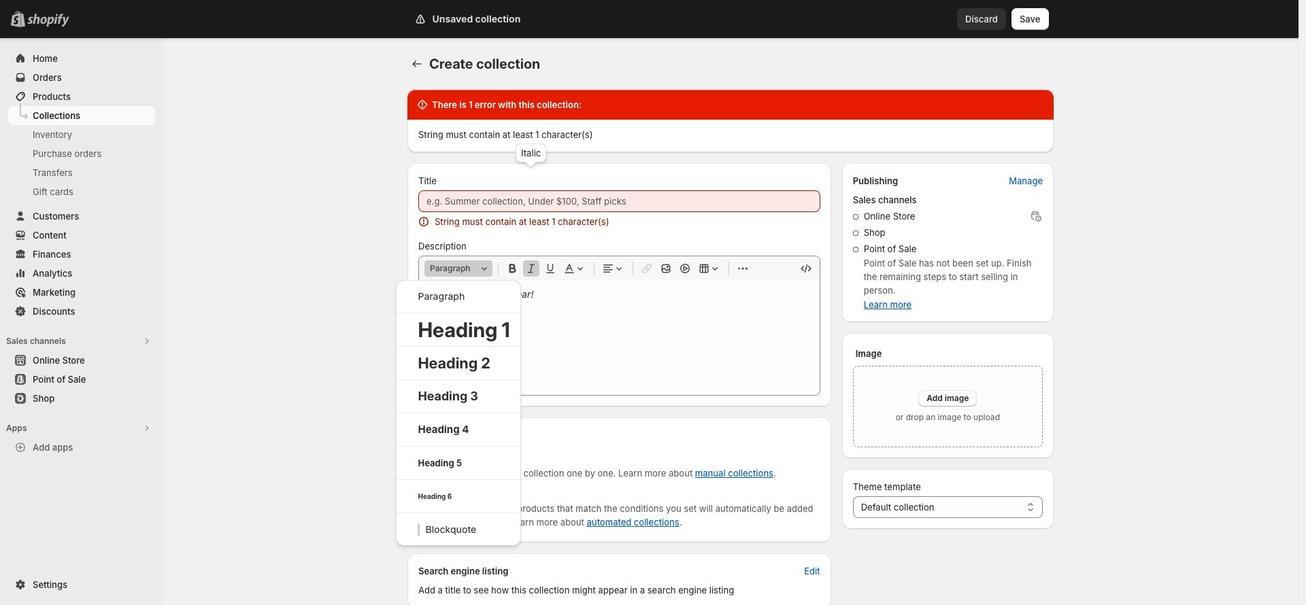 Task type: locate. For each thing, give the bounding box(es) containing it.
e.g. Summer collection, Under $100, Staff picks text field
[[418, 191, 820, 212]]

tooltip
[[516, 144, 547, 163]]

shopify image
[[30, 14, 72, 27]]



Task type: vqa. For each thing, say whether or not it's contained in the screenshot.
e.g. summer collection, under $100, staff picks text field
yes



